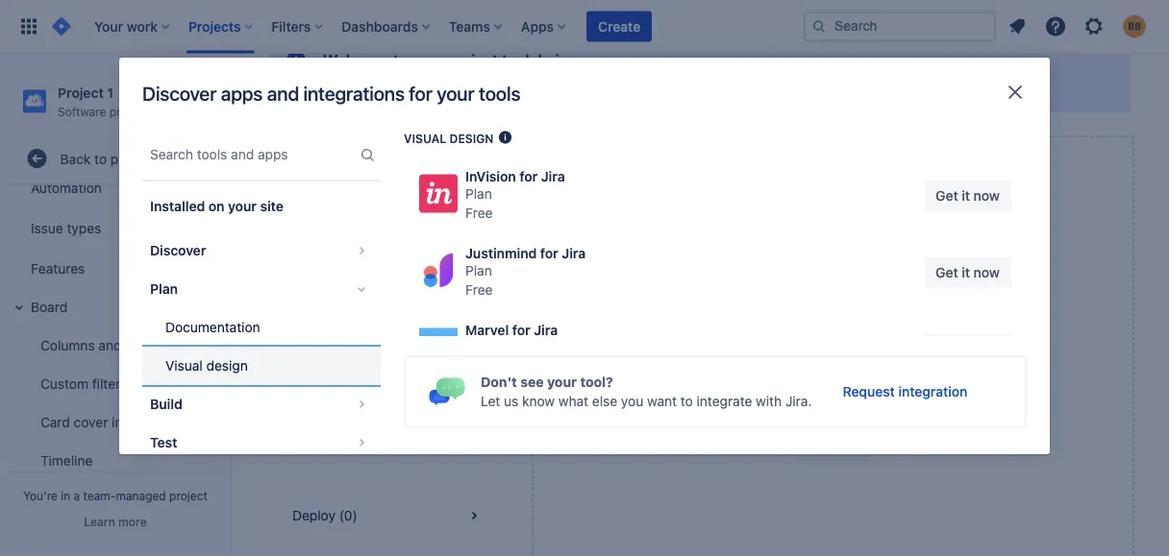 Task type: describe. For each thing, give the bounding box(es) containing it.
features
[[31, 260, 85, 276]]

card
[[40, 414, 70, 430]]

for for marvel
[[512, 323, 531, 339]]

1 horizontal spatial visual
[[404, 132, 447, 145]]

for for justinmind
[[540, 246, 559, 262]]

statuses
[[125, 337, 178, 353]]

and inside the welcome to your project toolchain discover integrations for your tools, connect work to your project, and manage it all right here.
[[734, 79, 757, 95]]

don't
[[481, 374, 517, 390]]

toolchain.
[[898, 406, 958, 422]]

it for third get it now 'button' from the top of the discover apps and integrations for your tools dialog
[[962, 342, 970, 358]]

apps image image
[[429, 378, 466, 406]]

free for justinmind for jira plan free
[[466, 283, 493, 299]]

deploy (0)
[[292, 508, 358, 524]]

view
[[292, 162, 322, 178]]

(0) for deploy (0)
[[339, 508, 358, 524]]

installed on your site button
[[142, 188, 381, 226]]

get it now for justinmind for jira
[[936, 265, 1000, 281]]

installed on your site
[[150, 199, 284, 214]]

get it now button for invision for jira
[[924, 181, 1012, 212]]

back to project
[[60, 151, 154, 167]]

chevron icon pointing right image for test
[[350, 432, 373, 455]]

to inside to improve workflow and ship faster, add your team's tools and work to your project toolchain.
[[803, 406, 816, 422]]

build for build
[[150, 397, 183, 413]]

request integration
[[843, 384, 968, 400]]

(0) for discover (0)
[[350, 231, 368, 247]]

your inside button
[[228, 199, 257, 214]]

features link
[[8, 249, 223, 288]]

(0) inside view all tools (0) button
[[377, 162, 396, 178]]

back to project link
[[8, 140, 223, 178]]

workflow
[[740, 387, 796, 403]]

and inside columns and statuses link
[[99, 337, 122, 353]]

invision
[[466, 169, 516, 185]]

jira for invision for jira
[[541, 169, 565, 185]]

build (0)
[[292, 370, 345, 386]]

team's
[[957, 387, 998, 403]]

apps
[[221, 82, 263, 105]]

types
[[67, 220, 101, 236]]

else
[[592, 394, 618, 410]]

toolchain
[[502, 51, 568, 70]]

plan for justinmind for jira
[[466, 264, 492, 279]]

documentation
[[165, 320, 260, 336]]

justinmind
[[466, 246, 537, 262]]

1
[[107, 85, 114, 101]]

team-
[[83, 490, 116, 503]]

test (0)
[[292, 439, 341, 455]]

create and iterate on designs and prototypes image
[[498, 130, 513, 145]]

card cover images
[[40, 414, 156, 430]]

welcome to your project toolchain discover integrations for your tools, connect work to your project, and manage it all right here.
[[323, 51, 907, 95]]

faster,
[[856, 387, 895, 403]]

work for ship
[[769, 406, 799, 422]]

columns and statuses
[[40, 337, 178, 353]]

plan inside button
[[150, 281, 178, 297]]

discover for discover (0)
[[292, 231, 346, 247]]

all inside button
[[326, 162, 340, 178]]

visual inside visual design button
[[165, 358, 203, 374]]

to improve workflow and ship faster, add your team's tools and work to your project toolchain.
[[668, 387, 998, 422]]

discover inside the welcome to your project toolchain discover integrations for your tools, connect work to your project, and manage it all right here.
[[323, 79, 377, 95]]

group containing automation
[[4, 47, 223, 557]]

custom
[[40, 376, 88, 392]]

board
[[31, 299, 67, 315]]

free for invision for jira plan free
[[466, 206, 493, 222]]

marvel for jira logo image
[[419, 329, 458, 367]]

project 1 software project
[[58, 85, 148, 118]]

timeline
[[40, 453, 93, 469]]

connect
[[548, 79, 599, 95]]

you
[[621, 394, 644, 410]]

discover (0) button
[[269, 205, 509, 274]]

jira for justinmind for jira
[[562, 246, 586, 262]]

learn more
[[84, 516, 147, 529]]

get for invision for jira
[[936, 189, 959, 204]]

build button
[[142, 386, 381, 424]]

it for get it now 'button' corresponding to invision for jira
[[962, 189, 970, 204]]

custom filters
[[40, 376, 127, 392]]

test (0) button
[[269, 413, 509, 482]]

deploy (0) button
[[269, 482, 509, 551]]

3 get from the top
[[936, 342, 959, 358]]

a
[[74, 490, 80, 503]]

custom filters link
[[19, 365, 223, 403]]

create
[[598, 18, 641, 34]]

learn more button
[[84, 515, 147, 530]]

software
[[58, 105, 106, 118]]

you're
[[23, 490, 58, 503]]

back
[[60, 151, 91, 167]]

all inside the welcome to your project toolchain discover integrations for your tools, connect work to your project, and manage it all right here.
[[826, 79, 839, 95]]

project inside the welcome to your project toolchain discover integrations for your tools, connect work to your project, and manage it all right here.
[[447, 51, 498, 70]]

get it now for invision for jira
[[936, 189, 1000, 204]]

ship
[[826, 387, 852, 403]]

issue
[[31, 220, 63, 236]]

timeline link
[[19, 442, 223, 480]]

filters
[[92, 376, 127, 392]]

it for justinmind for jira's get it now 'button'
[[962, 265, 970, 281]]

cover
[[74, 414, 108, 430]]

Search field
[[804, 11, 996, 42]]

plan for invision for jira
[[466, 187, 492, 202]]

right
[[843, 79, 872, 95]]

design inside button
[[206, 358, 248, 374]]

project
[[58, 85, 104, 101]]

installed
[[150, 199, 205, 214]]

board button
[[8, 288, 223, 326]]

discover (0)
[[292, 231, 368, 247]]

request integration button
[[831, 377, 979, 408]]

automation link
[[8, 168, 223, 207]]

see
[[521, 374, 544, 390]]

create banner
[[0, 0, 1170, 54]]

3 get it now from the top
[[936, 342, 1000, 358]]

Search tools and apps field
[[144, 138, 356, 172]]

integrate
[[697, 394, 753, 410]]



Task type: locate. For each thing, give the bounding box(es) containing it.
and left ship
[[800, 387, 823, 403]]

0 vertical spatial design
[[450, 132, 494, 145]]

discover down installed on your site button
[[292, 231, 346, 247]]

jira up see
[[534, 323, 558, 339]]

0 horizontal spatial build
[[150, 397, 183, 413]]

now for invision for jira
[[974, 189, 1000, 204]]

for right marvel
[[512, 323, 531, 339]]

test down images
[[150, 435, 177, 451]]

0 horizontal spatial design
[[206, 358, 248, 374]]

1 vertical spatial visual design
[[165, 358, 248, 374]]

discover down installed
[[150, 243, 206, 259]]

test
[[150, 435, 177, 451], [292, 439, 319, 455]]

project inside project 1 software project
[[109, 105, 148, 118]]

and up filters
[[99, 337, 122, 353]]

(0) up 'test (0)' on the left of the page
[[327, 370, 345, 386]]

discover down welcome
[[323, 79, 377, 95]]

2 chevron icon pointing right image from the top
[[350, 393, 373, 416]]

project down faster,
[[850, 406, 894, 422]]

discover apps and integrations for your tools dialog
[[119, 58, 1050, 557]]

your inside don't see your tool? let us know what else you want to integrate with jira.
[[547, 374, 577, 390]]

test inside discover apps and integrations for your tools dialog
[[150, 435, 177, 451]]

0 vertical spatial chevron icon pointing right image
[[350, 239, 373, 263]]

(0) for test (0)
[[322, 439, 341, 455]]

1 chevron icon pointing right image from the top
[[350, 239, 373, 263]]

free down invision
[[466, 206, 493, 222]]

build inside build (0) button
[[292, 370, 323, 386]]

learn
[[84, 516, 115, 529]]

chevron icon pointing right image left apps image
[[350, 393, 373, 416]]

to right back on the top left of page
[[94, 151, 107, 167]]

jira right justinmind
[[562, 246, 586, 262]]

tools down improve
[[709, 406, 739, 422]]

plan button
[[142, 270, 381, 309]]

now for justinmind for jira
[[974, 265, 1000, 281]]

2 vertical spatial get it now
[[936, 342, 1000, 358]]

view all tools (0) button
[[269, 136, 509, 205]]

discover inside button
[[150, 243, 206, 259]]

1 horizontal spatial tools
[[479, 82, 521, 105]]

in
[[61, 490, 70, 503]]

get for justinmind for jira
[[936, 265, 959, 281]]

site
[[260, 199, 284, 214]]

visual up invision for jira logo
[[404, 132, 447, 145]]

1 vertical spatial build
[[150, 397, 183, 413]]

to
[[393, 51, 408, 70], [636, 79, 648, 95], [94, 151, 107, 167], [681, 394, 693, 410], [803, 406, 816, 422]]

invision for jira plan free
[[466, 169, 565, 222]]

columns and statuses link
[[19, 326, 223, 365]]

columns
[[40, 337, 95, 353]]

expand image
[[8, 296, 31, 319]]

discover
[[323, 79, 377, 95], [142, 82, 217, 105], [292, 231, 346, 247], [150, 243, 206, 259]]

for inside invision for jira plan free
[[520, 169, 538, 185]]

build for build (0)
[[292, 370, 323, 386]]

chevron icon pointing right image right 'test (0)' on the left of the page
[[350, 432, 373, 455]]

integrations down welcome
[[303, 82, 405, 105]]

1 horizontal spatial visual design
[[404, 132, 494, 145]]

integration
[[899, 384, 968, 400]]

0 horizontal spatial visual design
[[165, 358, 248, 374]]

jira inside invision for jira plan free
[[541, 169, 565, 185]]

1 vertical spatial all
[[326, 162, 340, 178]]

0 vertical spatial jira
[[541, 169, 565, 185]]

0 horizontal spatial tools
[[343, 162, 374, 178]]

2 vertical spatial jira
[[534, 323, 558, 339]]

0 vertical spatial get
[[936, 189, 959, 204]]

2 free from the top
[[466, 283, 493, 299]]

0 vertical spatial now
[[974, 189, 1000, 204]]

plan up statuses
[[150, 281, 178, 297]]

test for test
[[150, 435, 177, 451]]

(0) for build (0)
[[327, 370, 345, 386]]

justinmind for jira plan free
[[466, 246, 586, 299]]

0 horizontal spatial all
[[326, 162, 340, 178]]

plan inside justinmind for jira plan free
[[466, 264, 492, 279]]

discover inside 'button'
[[292, 231, 346, 247]]

group inside discover apps and integrations for your tools dialog
[[142, 226, 381, 557]]

discover for discover apps and integrations for your tools
[[142, 82, 217, 105]]

visual design left create and iterate on designs and prototypes icon
[[404, 132, 494, 145]]

1 vertical spatial design
[[206, 358, 248, 374]]

for for invision
[[520, 169, 538, 185]]

to right the want
[[681, 394, 693, 410]]

build
[[292, 370, 323, 386], [150, 397, 183, 413]]

want
[[647, 394, 677, 410]]

search image
[[812, 19, 827, 34]]

for right justinmind
[[540, 246, 559, 262]]

test down build button
[[292, 439, 319, 455]]

work right connect
[[602, 79, 632, 95]]

tools,
[[510, 79, 545, 95]]

work for toolchain
[[602, 79, 632, 95]]

1 vertical spatial visual
[[165, 358, 203, 374]]

integrations inside discover apps and integrations for your tools dialog
[[303, 82, 405, 105]]

(0) inside deploy (0) button
[[339, 508, 358, 524]]

know
[[522, 394, 555, 410]]

0 horizontal spatial work
[[602, 79, 632, 95]]

primary element
[[12, 0, 804, 53]]

free inside invision for jira plan free
[[466, 206, 493, 222]]

test for test (0)
[[292, 439, 319, 455]]

request
[[843, 384, 895, 400]]

visual design down documentation
[[165, 358, 248, 374]]

project left toolchain
[[447, 51, 498, 70]]

discover button
[[142, 232, 381, 270]]

to left the project,
[[636, 79, 648, 95]]

1 free from the top
[[466, 206, 493, 222]]

0 vertical spatial work
[[602, 79, 632, 95]]

close modal image
[[1004, 81, 1027, 104]]

chevron icon pointing right image inside build button
[[350, 393, 373, 416]]

build inside build button
[[150, 397, 183, 413]]

plan
[[466, 187, 492, 202], [466, 264, 492, 279], [150, 281, 178, 297]]

0 horizontal spatial test
[[150, 435, 177, 451]]

build up images
[[150, 397, 183, 413]]

1 horizontal spatial build
[[292, 370, 323, 386]]

your
[[412, 51, 444, 70], [479, 79, 507, 95], [652, 79, 679, 95], [437, 82, 475, 105], [228, 199, 257, 214], [547, 374, 577, 390], [926, 387, 953, 403], [819, 406, 847, 422]]

(0) up chevron icon pointing down
[[350, 231, 368, 247]]

project up automation link
[[110, 151, 154, 167]]

work down workflow
[[769, 406, 799, 422]]

3 get it now button from the top
[[924, 335, 1012, 366]]

all left right
[[826, 79, 839, 95]]

2 vertical spatial get
[[936, 342, 959, 358]]

2 get it now button from the top
[[924, 258, 1012, 289]]

on
[[209, 199, 225, 214]]

welcome
[[323, 51, 390, 70]]

2 vertical spatial plan
[[150, 281, 178, 297]]

design
[[450, 132, 494, 145], [206, 358, 248, 374]]

chevron icon pointing right image up chevron icon pointing down
[[350, 239, 373, 263]]

get it now button for justinmind for jira
[[924, 258, 1012, 289]]

now
[[974, 189, 1000, 204], [974, 265, 1000, 281], [974, 342, 1000, 358]]

1 now from the top
[[974, 189, 1000, 204]]

1 horizontal spatial design
[[450, 132, 494, 145]]

get
[[936, 189, 959, 204], [936, 265, 959, 281], [936, 342, 959, 358]]

(0) left invision for jira logo
[[377, 162, 396, 178]]

marvel
[[466, 323, 509, 339]]

0 vertical spatial visual design
[[404, 132, 494, 145]]

1 vertical spatial plan
[[466, 264, 492, 279]]

discover for discover
[[150, 243, 206, 259]]

build (0) button
[[269, 343, 509, 413]]

1 horizontal spatial test
[[292, 439, 319, 455]]

managed
[[116, 490, 166, 503]]

plan inside invision for jira plan free
[[466, 187, 492, 202]]

it inside the welcome to your project toolchain discover integrations for your tools, connect work to your project, and manage it all right here.
[[814, 79, 822, 95]]

and right the project,
[[734, 79, 757, 95]]

group
[[4, 47, 223, 557], [142, 226, 381, 557]]

visual design button
[[142, 347, 381, 386]]

1 vertical spatial get
[[936, 265, 959, 281]]

(0) inside the 'test (0)' button
[[322, 439, 341, 455]]

chevron icon pointing right image for build
[[350, 393, 373, 416]]

chevron icon pointing right image inside "discover" button
[[350, 239, 373, 263]]

don't see your tool? let us know what else you want to integrate with jira.
[[481, 374, 812, 410]]

for left tools,
[[458, 79, 476, 95]]

1 vertical spatial get it now
[[936, 265, 1000, 281]]

documentation button
[[142, 309, 381, 347]]

integrations inside the welcome to your project toolchain discover integrations for your tools, connect work to your project, and manage it all right here.
[[381, 79, 455, 95]]

1 vertical spatial jira
[[562, 246, 586, 262]]

here.
[[875, 79, 907, 95]]

card cover images link
[[19, 403, 223, 442]]

to right welcome
[[393, 51, 408, 70]]

discover left apps
[[142, 82, 217, 105]]

and inside discover apps and integrations for your tools dialog
[[267, 82, 299, 105]]

improve
[[687, 387, 737, 403]]

project right managed
[[169, 490, 208, 503]]

automation
[[31, 180, 102, 196]]

plan down invision
[[466, 187, 492, 202]]

to inside don't see your tool? let us know what else you want to integrate with jira.
[[681, 394, 693, 410]]

discover apps and integrations for your tools
[[142, 82, 521, 105]]

0 vertical spatial plan
[[466, 187, 492, 202]]

manage
[[761, 79, 810, 95]]

work inside the welcome to your project toolchain discover integrations for your tools, connect work to your project, and manage it all right here.
[[602, 79, 632, 95]]

plan down justinmind
[[466, 264, 492, 279]]

chevron icon pointing right image for discover
[[350, 239, 373, 263]]

1 vertical spatial get it now button
[[924, 258, 1012, 289]]

3 now from the top
[[974, 342, 1000, 358]]

let
[[481, 394, 500, 410]]

(0) inside discover (0) 'button'
[[350, 231, 368, 247]]

(0) up deploy (0)
[[322, 439, 341, 455]]

design down documentation
[[206, 358, 248, 374]]

2 vertical spatial chevron icon pointing right image
[[350, 432, 373, 455]]

tools inside to improve workflow and ship faster, add your team's tools and work to your project toolchain.
[[709, 406, 739, 422]]

1 horizontal spatial work
[[769, 406, 799, 422]]

to right with
[[803, 406, 816, 422]]

jira.
[[786, 394, 812, 410]]

add
[[898, 387, 922, 403]]

issue types link
[[8, 207, 223, 249]]

get it now button
[[924, 181, 1012, 212], [924, 258, 1012, 289], [924, 335, 1012, 366]]

invision for jira logo image
[[419, 175, 458, 214]]

free
[[466, 206, 493, 222], [466, 283, 493, 299]]

0 vertical spatial visual
[[404, 132, 447, 145]]

chevron icon pointing down image
[[350, 278, 373, 301]]

group containing discover
[[142, 226, 381, 557]]

tools
[[479, 82, 521, 105], [343, 162, 374, 178], [709, 406, 739, 422]]

1 vertical spatial now
[[974, 265, 1000, 281]]

for inside the welcome to your project toolchain discover integrations for your tools, connect work to your project, and manage it all right here.
[[458, 79, 476, 95]]

1 vertical spatial tools
[[343, 162, 374, 178]]

and right apps
[[267, 82, 299, 105]]

project
[[447, 51, 498, 70], [109, 105, 148, 118], [110, 151, 154, 167], [850, 406, 894, 422], [169, 490, 208, 503]]

work
[[602, 79, 632, 95], [769, 406, 799, 422]]

visual down statuses
[[165, 358, 203, 374]]

build down the documentation button
[[292, 370, 323, 386]]

us
[[504, 394, 519, 410]]

more
[[118, 516, 147, 529]]

jira right invision
[[541, 169, 565, 185]]

free up marvel
[[466, 283, 493, 299]]

3 chevron icon pointing right image from the top
[[350, 432, 373, 455]]

free inside justinmind for jira plan free
[[466, 283, 493, 299]]

0 vertical spatial get it now
[[936, 189, 1000, 204]]

to
[[668, 387, 683, 403]]

0 vertical spatial all
[[826, 79, 839, 95]]

what
[[559, 394, 589, 410]]

2 vertical spatial tools
[[709, 406, 739, 422]]

0 vertical spatial get it now button
[[924, 181, 1012, 212]]

chevron icon pointing right image inside test button
[[350, 432, 373, 455]]

(0) right deploy
[[339, 508, 358, 524]]

tools up create and iterate on designs and prototypes icon
[[479, 82, 521, 105]]

2 vertical spatial now
[[974, 342, 1000, 358]]

1 get it now button from the top
[[924, 181, 1012, 212]]

for inside justinmind for jira plan free
[[540, 246, 559, 262]]

0 vertical spatial free
[[466, 206, 493, 222]]

2 horizontal spatial tools
[[709, 406, 739, 422]]

integrations down "primary" element
[[381, 79, 455, 95]]

1 vertical spatial free
[[466, 283, 493, 299]]

deploy
[[292, 508, 336, 524]]

work inside to improve workflow and ship faster, add your team's tools and work to your project toolchain.
[[769, 406, 799, 422]]

1 horizontal spatial all
[[826, 79, 839, 95]]

1 vertical spatial chevron icon pointing right image
[[350, 393, 373, 416]]

tools right the view
[[343, 162, 374, 178]]

you're in a team-managed project
[[23, 490, 208, 503]]

visual design
[[404, 132, 494, 145], [165, 358, 248, 374]]

justinmind for jira logo image
[[419, 252, 458, 290]]

(0) inside build (0) button
[[327, 370, 345, 386]]

2 now from the top
[[974, 265, 1000, 281]]

test button
[[142, 424, 381, 463]]

and down workflow
[[743, 406, 766, 422]]

design left create and iterate on designs and prototypes icon
[[450, 132, 494, 145]]

1 get it now from the top
[[936, 189, 1000, 204]]

all
[[826, 79, 839, 95], [326, 162, 340, 178]]

1 vertical spatial work
[[769, 406, 799, 422]]

2 get it now from the top
[[936, 265, 1000, 281]]

0 vertical spatial tools
[[479, 82, 521, 105]]

project,
[[683, 79, 731, 95]]

jira software image
[[50, 15, 73, 38], [50, 15, 73, 38]]

2 get from the top
[[936, 265, 959, 281]]

2 vertical spatial get it now button
[[924, 335, 1012, 366]]

project inside to improve workflow and ship faster, add your team's tools and work to your project toolchain.
[[850, 406, 894, 422]]

tools inside button
[[343, 162, 374, 178]]

integrations
[[381, 79, 455, 95], [303, 82, 405, 105]]

for right invision
[[520, 169, 538, 185]]

visual design inside visual design button
[[165, 358, 248, 374]]

for down "primary" element
[[409, 82, 433, 105]]

for
[[458, 79, 476, 95], [409, 82, 433, 105], [520, 169, 538, 185], [540, 246, 559, 262], [512, 323, 531, 339]]

create button
[[587, 11, 652, 42]]

jira inside justinmind for jira plan free
[[562, 246, 586, 262]]

view all tools (0)
[[292, 162, 396, 178]]

tools inside dialog
[[479, 82, 521, 105]]

tool?
[[580, 374, 613, 390]]

all right the view
[[326, 162, 340, 178]]

1 get from the top
[[936, 189, 959, 204]]

chevron icon pointing right image
[[350, 239, 373, 263], [350, 393, 373, 416], [350, 432, 373, 455]]

project down 1
[[109, 105, 148, 118]]

0 vertical spatial build
[[292, 370, 323, 386]]

marvel for jira
[[466, 323, 558, 339]]

0 horizontal spatial visual
[[165, 358, 203, 374]]

with
[[756, 394, 782, 410]]



Task type: vqa. For each thing, say whether or not it's contained in the screenshot.
PREFERENCES
no



